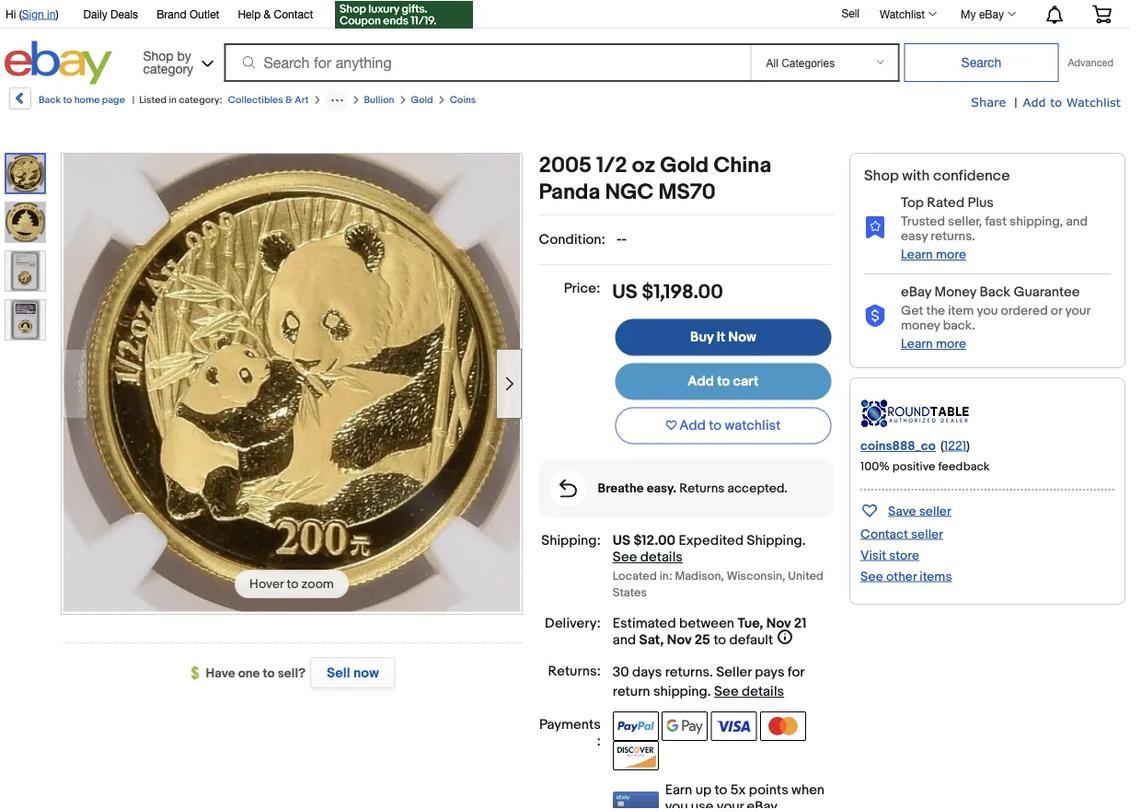 Task type: vqa. For each thing, say whether or not it's contained in the screenshot.
'FAST'
yes



Task type: locate. For each thing, give the bounding box(es) containing it.
use
[[691, 798, 714, 809]]

learn more link down money
[[901, 336, 966, 352]]

help & contact link
[[238, 5, 313, 25]]

sell for sell now
[[327, 665, 350, 681]]

0 horizontal spatial )
[[56, 7, 59, 20]]

0 horizontal spatial see
[[613, 549, 637, 566]]

1 horizontal spatial shop
[[864, 167, 899, 185]]

contact inside account navigation
[[274, 7, 313, 20]]

watchlist right sell link
[[880, 7, 925, 20]]

1 horizontal spatial see
[[714, 684, 739, 700]]

2 vertical spatial with details__icon image
[[560, 479, 577, 498]]

1 horizontal spatial you
[[977, 303, 998, 319]]

contact right help
[[274, 7, 313, 20]]

add right share
[[1023, 94, 1046, 109]]

0 vertical spatial contact
[[274, 7, 313, 20]]

save
[[888, 503, 916, 519]]

my
[[961, 7, 976, 20]]

learn more link
[[901, 247, 966, 263], [901, 336, 966, 352]]

0 horizontal spatial details
[[640, 549, 683, 566]]

0 horizontal spatial your
[[717, 798, 744, 809]]

days
[[632, 664, 662, 681]]

1 horizontal spatial sell
[[842, 7, 860, 19]]

with details__icon image for top
[[864, 216, 886, 239]]

1 us from the top
[[612, 280, 638, 304]]

for
[[788, 664, 804, 681]]

sell left watchlist link
[[842, 7, 860, 19]]

0 vertical spatial )
[[56, 7, 59, 20]]

your inside ebay money back guarantee get the item you ordered or your money back. learn more
[[1065, 303, 1091, 319]]

you
[[977, 303, 998, 319], [665, 798, 688, 809]]

1 vertical spatial add
[[688, 373, 714, 390]]

| left listed
[[132, 94, 135, 106]]

confidence
[[933, 167, 1010, 185]]

1 horizontal spatial &
[[285, 94, 293, 106]]

top rated plus trusted seller, fast shipping, and easy returns. learn more
[[901, 195, 1088, 263]]

. down the returns
[[708, 684, 711, 700]]

) up feedback
[[967, 438, 970, 454]]

brand
[[157, 7, 186, 20]]

gold right oz
[[660, 153, 709, 179]]

0 horizontal spatial sell
[[327, 665, 350, 681]]

ms70
[[659, 179, 716, 205]]

between
[[679, 615, 735, 632]]

1 vertical spatial see
[[861, 569, 883, 584]]

and inside top rated plus trusted seller, fast shipping, and easy returns. learn more
[[1066, 214, 1088, 230]]

add down add to cart link
[[680, 418, 706, 434]]

ebay up get
[[901, 284, 932, 300]]

you inside ebay money back guarantee get the item you ordered or your money back. learn more
[[977, 303, 998, 319]]

1 learn more link from the top
[[901, 247, 966, 263]]

0 vertical spatial seller
[[919, 503, 952, 519]]

1 vertical spatial shop
[[864, 167, 899, 185]]

see down visit
[[861, 569, 883, 584]]

nov
[[766, 615, 791, 632], [667, 632, 692, 648]]

back.
[[943, 318, 975, 334]]

in right sign
[[47, 7, 56, 20]]

feedback
[[938, 460, 990, 474]]

1 vertical spatial your
[[717, 798, 744, 809]]

0 vertical spatial (
[[19, 7, 22, 20]]

category:
[[179, 94, 222, 106]]

to inside share | add to watchlist
[[1050, 94, 1062, 109]]

0 vertical spatial add
[[1023, 94, 1046, 109]]

seller pays for return shipping
[[613, 664, 804, 700]]

2 more from the top
[[936, 336, 966, 352]]

0 horizontal spatial (
[[19, 7, 22, 20]]

| right share button
[[1015, 95, 1018, 110]]

0 vertical spatial with details__icon image
[[864, 216, 886, 239]]

advanced
[[1068, 57, 1114, 69]]

learn inside ebay money back guarantee get the item you ordered or your money back. learn more
[[901, 336, 933, 352]]

to inside estimated between tue, nov 21 and sat, nov 25 to default
[[714, 632, 726, 648]]

with details__icon image left the "easy"
[[864, 216, 886, 239]]

with details__icon image for ebay
[[864, 305, 886, 328]]

hi
[[6, 7, 16, 20]]

0 vertical spatial .
[[802, 533, 806, 549]]

and left sat,
[[613, 632, 636, 648]]

0 vertical spatial see details link
[[613, 549, 683, 566]]

2 - from the left
[[622, 231, 627, 247]]

brand outlet
[[157, 7, 219, 20]]

1 vertical spatial contact
[[861, 526, 908, 542]]

1 horizontal spatial your
[[1065, 303, 1091, 319]]

more down back.
[[936, 336, 966, 352]]

2 horizontal spatial see
[[861, 569, 883, 584]]

0 vertical spatial &
[[264, 7, 271, 20]]

see down seller
[[714, 684, 739, 700]]

payments :
[[539, 716, 601, 749]]

1 vertical spatial &
[[285, 94, 293, 106]]

1 vertical spatial (
[[941, 438, 944, 454]]

more
[[936, 247, 966, 263], [936, 336, 966, 352]]

us
[[612, 280, 638, 304], [613, 533, 631, 549]]

shop for shop by category
[[143, 48, 174, 63]]

seller inside contact seller visit store see other items
[[911, 526, 943, 542]]

coins link
[[450, 94, 476, 106]]

0 horizontal spatial contact
[[274, 7, 313, 20]]

dollar sign image
[[191, 666, 206, 681]]

seller
[[919, 503, 952, 519], [911, 526, 943, 542]]

( inside account navigation
[[19, 7, 22, 20]]

account navigation
[[0, 0, 1126, 31]]

your right use
[[717, 798, 744, 809]]

1 vertical spatial learn more link
[[901, 336, 966, 352]]

0 horizontal spatial ebay
[[901, 284, 932, 300]]

$1,198.00
[[642, 280, 723, 304]]

0 horizontal spatial &
[[264, 7, 271, 20]]

1 more from the top
[[936, 247, 966, 263]]

1 vertical spatial back
[[980, 284, 1011, 300]]

& inside account navigation
[[264, 7, 271, 20]]

to down advanced link
[[1050, 94, 1062, 109]]

1 vertical spatial ebay
[[901, 284, 932, 300]]

shop left by
[[143, 48, 174, 63]]

to left the cart
[[717, 373, 730, 390]]

1 vertical spatial )
[[967, 438, 970, 454]]

0 vertical spatial watchlist
[[880, 7, 925, 20]]

- down ngc
[[622, 231, 627, 247]]

your inside earn up to 5x points when you use your eba
[[717, 798, 744, 809]]

0 vertical spatial ebay
[[979, 7, 1004, 20]]

0 vertical spatial learn
[[901, 247, 933, 263]]

ebay money back guarantee get the item you ordered or your money back. learn more
[[901, 284, 1091, 352]]

0 vertical spatial see
[[613, 549, 637, 566]]

ebay inside ebay money back guarantee get the item you ordered or your money back. learn more
[[901, 284, 932, 300]]

seller inside button
[[919, 503, 952, 519]]

returns:
[[548, 663, 601, 679]]

1 horizontal spatial nov
[[766, 615, 791, 632]]

learn down money
[[901, 336, 933, 352]]

shop by category
[[143, 48, 193, 76]]

1 vertical spatial gold
[[660, 153, 709, 179]]

details inside us $12.00 expedited shipping . see details located in: madison, wisconsin, united states
[[640, 549, 683, 566]]

picture 3 of 4 image
[[6, 251, 45, 291]]

master card image
[[760, 712, 806, 741]]

paypal image
[[613, 712, 659, 741]]

( inside coins888_co ( 1221 )
[[941, 438, 944, 454]]

&
[[264, 7, 271, 20], [285, 94, 293, 106]]

picture 4 of 4 image
[[6, 300, 45, 340]]

2 us from the top
[[613, 533, 631, 549]]

back left home
[[39, 94, 61, 106]]

sell
[[842, 7, 860, 19], [327, 665, 350, 681]]

add for add to cart
[[688, 373, 714, 390]]

1 horizontal spatial (
[[941, 438, 944, 454]]

1 horizontal spatial and
[[1066, 214, 1088, 230]]

2 vertical spatial add
[[680, 418, 706, 434]]

shipping
[[747, 533, 802, 549]]

( right hi
[[19, 7, 22, 20]]

add to watchlist
[[680, 418, 781, 434]]

your right or
[[1065, 303, 1091, 319]]

in right listed
[[169, 94, 177, 106]]

none submit inside the shop by category banner
[[904, 43, 1059, 82]]

1 vertical spatial more
[[936, 336, 966, 352]]

details down pays
[[742, 684, 784, 700]]

back up ordered
[[980, 284, 1011, 300]]

add down buy
[[688, 373, 714, 390]]

now
[[353, 665, 379, 681]]

0 horizontal spatial |
[[132, 94, 135, 106]]

in:
[[660, 569, 672, 583]]

1 horizontal spatial )
[[967, 438, 970, 454]]

0 vertical spatial you
[[977, 303, 998, 319]]

1 vertical spatial .
[[710, 664, 713, 681]]

1 horizontal spatial in
[[169, 94, 177, 106]]

0 horizontal spatial and
[[613, 632, 636, 648]]

1 horizontal spatial ebay
[[979, 7, 1004, 20]]

to right 25
[[714, 632, 726, 648]]

learn down the "easy"
[[901, 247, 933, 263]]

. left seller
[[710, 664, 713, 681]]

0 vertical spatial in
[[47, 7, 56, 20]]

shop left the with
[[864, 167, 899, 185]]

see
[[613, 549, 637, 566], [861, 569, 883, 584], [714, 684, 739, 700]]

shop by category banner
[[0, 0, 1126, 89]]

returns
[[665, 664, 710, 681]]

save seller
[[888, 503, 952, 519]]

1 horizontal spatial contact
[[861, 526, 908, 542]]

1 horizontal spatial back
[[980, 284, 1011, 300]]

nov left the 21
[[766, 615, 791, 632]]

easy
[[901, 229, 928, 244]]

2005 1/2 oz gold china panda ngc ms70
[[539, 153, 772, 205]]

1 vertical spatial see details link
[[714, 684, 784, 700]]

you left use
[[665, 798, 688, 809]]

outlet
[[190, 7, 219, 20]]

watchlist down advanced link
[[1067, 94, 1121, 109]]

back
[[39, 94, 61, 106], [980, 284, 1011, 300]]

1 vertical spatial us
[[613, 533, 631, 549]]

0 horizontal spatial watchlist
[[880, 7, 925, 20]]

have one to sell?
[[206, 665, 306, 681]]

0 horizontal spatial gold
[[411, 94, 433, 106]]

. up "united"
[[802, 533, 806, 549]]

details up in:
[[640, 549, 683, 566]]

1 vertical spatial you
[[665, 798, 688, 809]]

add to cart link
[[615, 363, 832, 400]]

1 vertical spatial watchlist
[[1067, 94, 1121, 109]]

sell left "now"
[[327, 665, 350, 681]]

with details__icon image
[[864, 216, 886, 239], [864, 305, 886, 328], [560, 479, 577, 498]]

seller right save
[[919, 503, 952, 519]]

5x
[[731, 782, 746, 798]]

visa image
[[711, 712, 757, 741]]

0 vertical spatial sell
[[842, 7, 860, 19]]

you right item
[[977, 303, 998, 319]]

0 vertical spatial and
[[1066, 214, 1088, 230]]

china
[[714, 153, 772, 179]]

us left $12.00
[[613, 533, 631, 549]]

payments
[[539, 716, 601, 733]]

contact inside contact seller visit store see other items
[[861, 526, 908, 542]]

nov left 25
[[667, 632, 692, 648]]

shop
[[143, 48, 174, 63], [864, 167, 899, 185]]

states
[[613, 586, 647, 600]]

1 vertical spatial and
[[613, 632, 636, 648]]

visit store link
[[861, 548, 920, 563]]

sell inside account navigation
[[842, 7, 860, 19]]

us for us $1,198.00
[[612, 280, 638, 304]]

1 vertical spatial details
[[742, 684, 784, 700]]

your
[[1065, 303, 1091, 319], [717, 798, 744, 809]]

0 vertical spatial us
[[612, 280, 638, 304]]

contact up visit store link
[[861, 526, 908, 542]]

coins888_co link
[[861, 438, 936, 454]]

add to watchlist link
[[615, 407, 832, 444]]

learn more link down the "easy"
[[901, 247, 966, 263]]

0 vertical spatial back
[[39, 94, 61, 106]]

breathe easy. returns accepted.
[[598, 481, 788, 496]]

ebay right my
[[979, 7, 1004, 20]]

2 learn from the top
[[901, 336, 933, 352]]

coins888_co ( 1221 )
[[861, 438, 970, 454]]

. inside us $12.00 expedited shipping . see details located in: madison, wisconsin, united states
[[802, 533, 806, 549]]

) right sign
[[56, 7, 59, 20]]

0 horizontal spatial shop
[[143, 48, 174, 63]]

us inside us $12.00 expedited shipping . see details located in: madison, wisconsin, united states
[[613, 533, 631, 549]]

oz
[[632, 153, 655, 179]]

0 vertical spatial shop
[[143, 48, 174, 63]]

and right the shipping,
[[1066, 214, 1088, 230]]

1 vertical spatial learn
[[901, 336, 933, 352]]

2 learn more link from the top
[[901, 336, 966, 352]]

with details__icon image left breathe
[[560, 479, 577, 498]]

100%
[[861, 460, 890, 474]]

or
[[1051, 303, 1063, 319]]

0 vertical spatial your
[[1065, 303, 1091, 319]]

more down returns. on the right
[[936, 247, 966, 263]]

) inside coins888_co ( 1221 )
[[967, 438, 970, 454]]

0 vertical spatial more
[[936, 247, 966, 263]]

1 horizontal spatial |
[[1015, 95, 1018, 110]]

seller down the "save seller"
[[911, 526, 943, 542]]

default
[[730, 632, 773, 648]]

picture 1 of 4 image
[[6, 155, 44, 192]]

sell for sell
[[842, 7, 860, 19]]

1 learn from the top
[[901, 247, 933, 263]]

by
[[177, 48, 191, 63]]

see up 'located'
[[613, 549, 637, 566]]

1 horizontal spatial watchlist
[[1067, 94, 1121, 109]]

1 horizontal spatial gold
[[660, 153, 709, 179]]

rated
[[927, 195, 965, 211]]

see details link up 'located'
[[613, 549, 683, 566]]

add to cart
[[688, 373, 759, 390]]

- right "condition:"
[[617, 231, 622, 247]]

& left art
[[285, 94, 293, 106]]

daily deals
[[83, 7, 138, 20]]

gold left coins
[[411, 94, 433, 106]]

shop inside shop by category
[[143, 48, 174, 63]]

buy
[[690, 329, 714, 346]]

us right the price:
[[612, 280, 638, 304]]

picture 2 of 4 image
[[6, 203, 45, 242]]

with details__icon image left get
[[864, 305, 886, 328]]

more inside ebay money back guarantee get the item you ordered or your money back. learn more
[[936, 336, 966, 352]]

0 vertical spatial learn more link
[[901, 247, 966, 263]]

madison,
[[675, 569, 724, 583]]

.
[[802, 533, 806, 549], [710, 664, 713, 681], [708, 684, 711, 700]]

( up 100% positive feedback
[[941, 438, 944, 454]]

1 vertical spatial with details__icon image
[[864, 305, 886, 328]]

& right help
[[264, 7, 271, 20]]

1 vertical spatial seller
[[911, 526, 943, 542]]

None submit
[[904, 43, 1059, 82]]

sell?
[[278, 665, 306, 681]]

ebay
[[979, 7, 1004, 20], [901, 284, 932, 300]]

listed
[[139, 94, 167, 106]]

trusted
[[901, 214, 945, 230]]

to left watchlist
[[709, 418, 722, 434]]

0 horizontal spatial in
[[47, 7, 56, 20]]

0 horizontal spatial you
[[665, 798, 688, 809]]

0 vertical spatial details
[[640, 549, 683, 566]]

see details link down seller
[[714, 684, 784, 700]]

ordered
[[1001, 303, 1048, 319]]

1 vertical spatial sell
[[327, 665, 350, 681]]

page
[[102, 94, 125, 106]]

to left 5x
[[715, 782, 728, 798]]

watchlist inside account navigation
[[880, 7, 925, 20]]

earn up to 5x points when you use your eba
[[665, 782, 825, 809]]

ebay inside account navigation
[[979, 7, 1004, 20]]



Task type: describe. For each thing, give the bounding box(es) containing it.
learn more link for money
[[901, 336, 966, 352]]

watchlist
[[725, 418, 781, 434]]

coins
[[450, 94, 476, 106]]

return
[[613, 684, 650, 700]]

see inside us $12.00 expedited shipping . see details located in: madison, wisconsin, united states
[[613, 549, 637, 566]]

guarantee
[[1014, 284, 1080, 300]]

money
[[901, 318, 940, 334]]

contact seller link
[[861, 526, 943, 542]]

accepted.
[[728, 481, 788, 496]]

share button
[[971, 94, 1006, 110]]

delivery:
[[545, 615, 601, 632]]

panda
[[539, 179, 600, 205]]

2005 1/2 oz gold china panda ngc ms70 main content
[[539, 153, 833, 809]]

seller for contact
[[911, 526, 943, 542]]

and inside estimated between tue, nov 21 and sat, nov 25 to default
[[613, 632, 636, 648]]

item direct from brand image
[[861, 394, 971, 432]]

in inside account navigation
[[47, 7, 56, 20]]

points
[[749, 782, 789, 798]]

sell now link
[[306, 657, 395, 689]]

learn more link for rated
[[901, 247, 966, 263]]

help & contact
[[238, 7, 313, 20]]

buy it now
[[690, 329, 756, 346]]

help
[[238, 7, 261, 20]]

see inside contact seller visit store see other items
[[861, 569, 883, 584]]

plus
[[968, 195, 994, 211]]

the
[[926, 303, 945, 319]]

& for help
[[264, 7, 271, 20]]

shop for shop with confidence
[[864, 167, 899, 185]]

1 horizontal spatial details
[[742, 684, 784, 700]]

my ebay
[[961, 7, 1004, 20]]

brand outlet link
[[157, 5, 219, 25]]

my ebay link
[[951, 3, 1024, 25]]

:
[[597, 733, 601, 749]]

100% positive feedback
[[861, 460, 990, 474]]

tue,
[[738, 615, 763, 632]]

positive
[[893, 460, 936, 474]]

ebay mastercard image
[[613, 792, 659, 809]]

0 horizontal spatial nov
[[667, 632, 692, 648]]

earn
[[665, 782, 692, 798]]

sign
[[22, 7, 44, 20]]

watchlist link
[[870, 3, 945, 25]]

seller for save
[[919, 503, 952, 519]]

other
[[886, 569, 917, 584]]

watchlist inside share | add to watchlist
[[1067, 94, 1121, 109]]

collectibles
[[228, 94, 283, 106]]

learn inside top rated plus trusted seller, fast shipping, and easy returns. learn more
[[901, 247, 933, 263]]

to left home
[[63, 94, 72, 106]]

1 horizontal spatial see details link
[[714, 684, 784, 700]]

visit
[[861, 548, 886, 563]]

1 - from the left
[[617, 231, 622, 247]]

sell now
[[327, 665, 379, 681]]

to inside earn up to 5x points when you use your eba
[[715, 782, 728, 798]]

1 vertical spatial in
[[169, 94, 177, 106]]

when
[[792, 782, 825, 798]]

sign in link
[[22, 7, 56, 20]]

us $1,198.00
[[612, 280, 723, 304]]

21
[[794, 615, 807, 632]]

2 vertical spatial .
[[708, 684, 711, 700]]

us for us $12.00 expedited shipping . see details located in: madison, wisconsin, united states
[[613, 533, 631, 549]]

more inside top rated plus trusted seller, fast shipping, and easy returns. learn more
[[936, 247, 966, 263]]

item
[[948, 303, 974, 319]]

0 vertical spatial gold
[[411, 94, 433, 106]]

top
[[901, 195, 924, 211]]

fast
[[985, 214, 1007, 230]]

get the coupon image
[[335, 1, 473, 29]]

| inside share | add to watchlist
[[1015, 95, 1018, 110]]

seller
[[716, 664, 752, 681]]

Search for anything text field
[[227, 45, 747, 80]]

you inside earn up to 5x points when you use your eba
[[665, 798, 688, 809]]

( for 1221
[[941, 438, 944, 454]]

shop by category button
[[135, 41, 218, 81]]

to right one
[[263, 665, 275, 681]]

1221 link
[[944, 438, 967, 454]]

shipping,
[[1010, 214, 1063, 230]]

| listed in category:
[[132, 94, 222, 106]]

0 horizontal spatial back
[[39, 94, 61, 106]]

home
[[74, 94, 100, 106]]

buy it now link
[[615, 319, 832, 356]]

hi ( sign in )
[[6, 7, 59, 20]]

expedited
[[679, 533, 744, 549]]

it
[[717, 329, 726, 346]]

30 days returns .
[[613, 664, 716, 681]]

collectibles & art link
[[228, 94, 309, 106]]

google pay image
[[662, 712, 708, 741]]

get
[[901, 303, 924, 319]]

your shopping cart image
[[1092, 5, 1113, 23]]

( for sign
[[19, 7, 22, 20]]

discover image
[[613, 741, 659, 771]]

with details__icon image inside 2005 1/2 oz gold china panda ngc ms70 main content
[[560, 479, 577, 498]]

united
[[788, 569, 824, 583]]

items
[[920, 569, 952, 584]]

2005 1/2 oz gold china panda ngc ms70 - picture 1 of 4 image
[[63, 152, 520, 612]]

add inside share | add to watchlist
[[1023, 94, 1046, 109]]

cart
[[733, 373, 759, 390]]

add for add to watchlist
[[680, 418, 706, 434]]

located
[[613, 569, 657, 583]]

wisconsin,
[[727, 569, 785, 583]]

one
[[238, 665, 260, 681]]

daily
[[83, 7, 108, 20]]

category
[[143, 61, 193, 76]]

2 vertical spatial see
[[714, 684, 739, 700]]

contact seller visit store see other items
[[861, 526, 952, 584]]

back inside ebay money back guarantee get the item you ordered or your money back. learn more
[[980, 284, 1011, 300]]

shipping:
[[541, 533, 601, 549]]

1221
[[944, 438, 967, 454]]

easy.
[[647, 481, 677, 496]]

collectibles & art
[[228, 94, 309, 106]]

gold inside 2005 1/2 oz gold china panda ngc ms70
[[660, 153, 709, 179]]

& for collectibles
[[285, 94, 293, 106]]

0 horizontal spatial see details link
[[613, 549, 683, 566]]

. see details
[[708, 684, 784, 700]]

) inside account navigation
[[56, 7, 59, 20]]

money
[[935, 284, 977, 300]]

back to home page
[[39, 94, 125, 106]]



